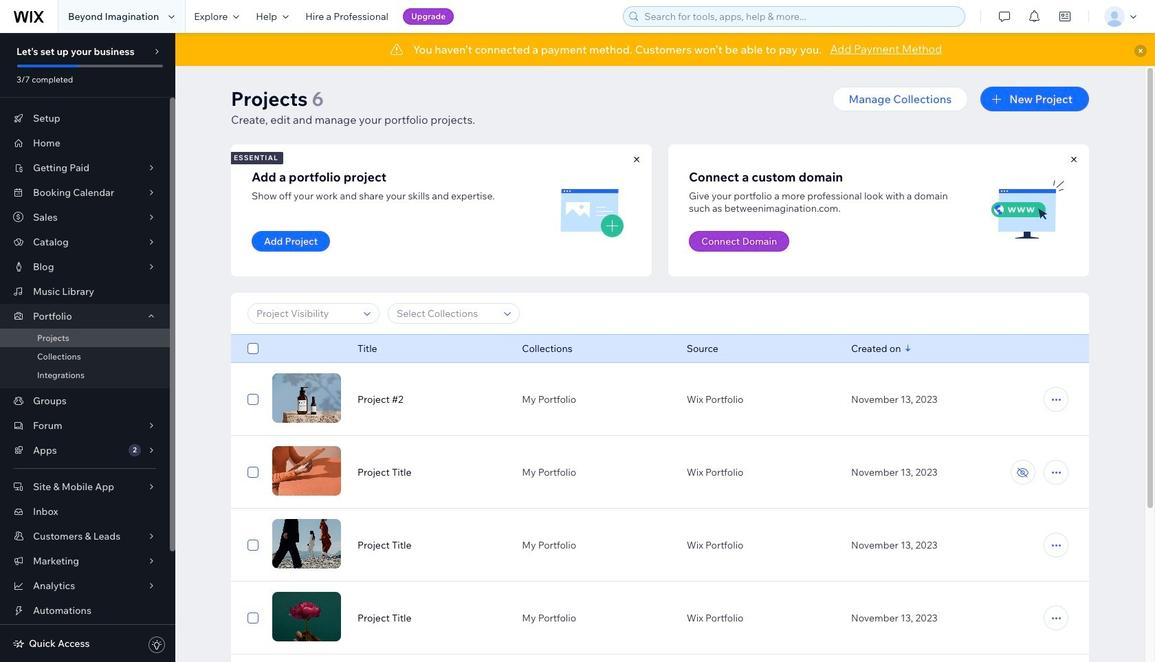Task type: vqa. For each thing, say whether or not it's contained in the screenshot.
the Search for tools, apps, help & more... field
yes



Task type: locate. For each thing, give the bounding box(es) containing it.
Search for tools, apps, help & more... field
[[641, 7, 961, 26]]

None checkbox
[[248, 391, 259, 408], [248, 464, 259, 481], [248, 537, 259, 554], [248, 391, 259, 408], [248, 464, 259, 481], [248, 537, 259, 554]]

None checkbox
[[248, 340, 259, 357], [248, 610, 259, 627], [248, 340, 259, 357], [248, 610, 259, 627]]

list
[[229, 144, 1090, 277]]

Project Visibility field
[[252, 304, 360, 323]]

alert
[[175, 33, 1156, 66]]



Task type: describe. For each thing, give the bounding box(es) containing it.
Select Collections field
[[393, 304, 500, 323]]

sidebar element
[[0, 33, 175, 662]]



